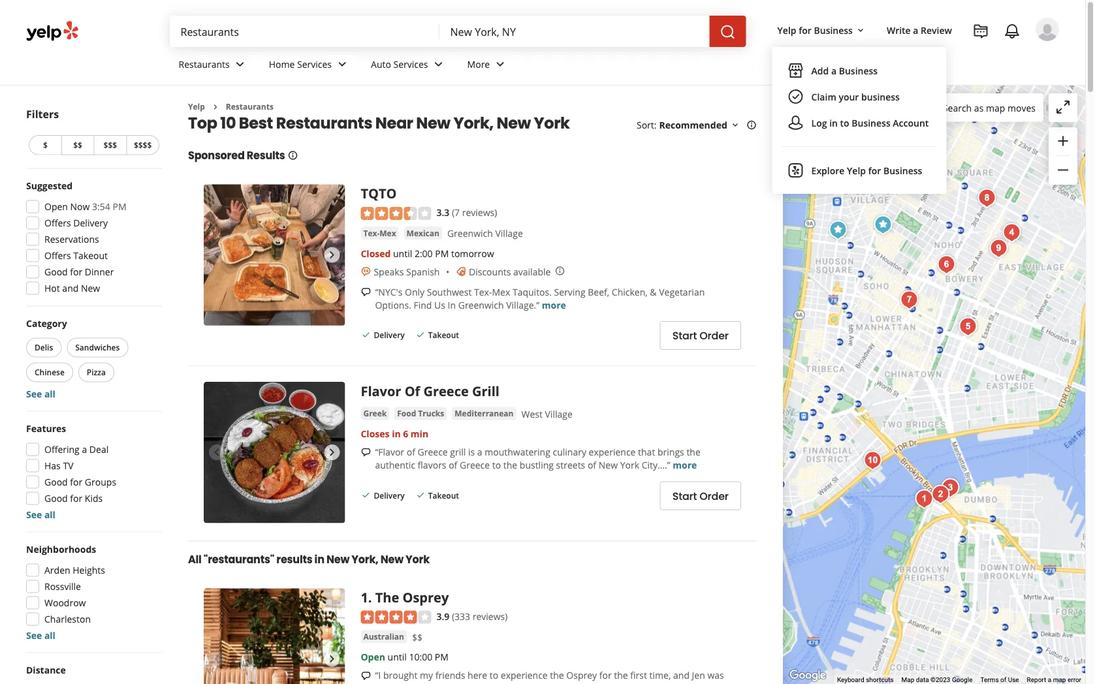 Task type: vqa. For each thing, say whether or not it's contained in the screenshot.
"SHORTCUTS"
yes



Task type: describe. For each thing, give the bounding box(es) containing it.
find
[[414, 299, 432, 311]]

log in to business account
[[812, 117, 929, 129]]

report
[[1027, 676, 1047, 684]]

6
[[403, 428, 408, 440]]

ferns image
[[999, 220, 1025, 246]]

keyboard shortcuts
[[837, 676, 894, 684]]

24 yelp for biz v2 image
[[788, 163, 804, 178]]

delivery for 1st 16 checkmark v2 image from the bottom of the page
[[374, 490, 405, 501]]

services for home services
[[297, 58, 332, 70]]

neighborhoods
[[26, 543, 96, 556]]

heights
[[73, 564, 105, 577]]

16 info v2 image
[[288, 150, 298, 161]]

time out market new york image
[[938, 475, 964, 501]]

home services link
[[258, 47, 361, 85]]

open until 10:00 pm
[[361, 651, 449, 664]]

write
[[887, 24, 911, 36]]

16 chevron right v2 image
[[210, 102, 221, 112]]

tv
[[63, 460, 73, 472]]

good for good for groups
[[44, 476, 68, 489]]

24 chevron down v2 image for auto services
[[431, 56, 446, 72]]

yelp for yelp for business
[[778, 24, 797, 36]]

flavor of greece grill
[[361, 382, 500, 400]]

10:00
[[409, 651, 433, 664]]

greek
[[363, 408, 387, 419]]

none field find
[[181, 24, 430, 39]]

yelp for business button
[[772, 18, 871, 42]]

1 horizontal spatial york
[[534, 112, 570, 134]]

start for second 16 checkmark v2 image from the bottom
[[673, 328, 697, 343]]

pm for 3:54
[[113, 201, 126, 213]]

ariari image
[[986, 235, 1012, 262]]

mexican
[[407, 228, 440, 238]]

0 vertical spatial greenwich
[[447, 227, 493, 240]]

user actions element
[[767, 16, 1078, 194]]

culinary
[[553, 446, 587, 458]]

kids
[[85, 493, 103, 505]]

grill
[[450, 446, 466, 458]]

3.3 (7 reviews)
[[437, 206, 497, 218]]

yelp for business
[[778, 24, 853, 36]]

woodrow
[[44, 597, 86, 609]]

offers takeout
[[44, 250, 108, 262]]

&
[[650, 286, 657, 298]]

1 horizontal spatial $$
[[412, 631, 423, 644]]

of down 6
[[407, 446, 415, 458]]

add a business button
[[783, 57, 936, 84]]

24 friends v2 image
[[788, 115, 804, 131]]

error
[[1068, 676, 1082, 684]]

the right brings
[[687, 446, 701, 458]]

group containing neighborhoods
[[22, 543, 162, 642]]

zoom in image
[[1056, 133, 1071, 149]]

min
[[411, 428, 429, 440]]

reservations
[[44, 233, 99, 246]]

terms of use link
[[981, 676, 1019, 684]]

food trucks
[[397, 408, 444, 419]]

16 info v2 image
[[746, 120, 757, 130]]

account
[[893, 117, 929, 129]]

0 horizontal spatial osprey
[[403, 589, 449, 607]]

in for 6
[[392, 428, 401, 440]]

authentic
[[375, 459, 415, 471]]

village for west village
[[545, 408, 573, 420]]

review
[[921, 24, 952, 36]]

closes
[[361, 428, 390, 440]]

2 vertical spatial greece
[[460, 459, 490, 471]]

taquitos.
[[513, 286, 552, 298]]

"flavor
[[375, 446, 404, 458]]

experience inside ""i brought my friends here to experience the osprey for the first time, and jen was amazing. she gave wonderful drink recommendations and truly…""
[[501, 670, 548, 682]]

all
[[188, 552, 202, 567]]

group containing category
[[24, 317, 162, 401]]

see for offering a deal
[[26, 509, 42, 521]]

recommended
[[659, 119, 728, 131]]

mediterranean
[[455, 408, 514, 419]]

the osprey image
[[911, 486, 938, 512]]

restaurants inside restaurants link
[[179, 58, 230, 70]]

good for groups
[[44, 476, 116, 489]]

ben n. image
[[1036, 18, 1059, 41]]

new inside "flavor of greece grill is a mouthwatering culinary experience that brings the authentic flavors of greece to the bustling streets of new york city.…"
[[599, 459, 618, 471]]

experience inside "flavor of greece grill is a mouthwatering culinary experience that brings the authentic flavors of greece to the bustling streets of new york city.…"
[[589, 446, 636, 458]]

see all button for offering a deal
[[26, 509, 55, 521]]

see all for arden
[[26, 630, 55, 642]]

tex- inside the "nyc's only southwest tex-mex taquitos. serving beef, chicken, & vegetarian options. find us in greenwich village."
[[474, 286, 492, 298]]

until for until 2:00 pm tomorrow
[[393, 247, 412, 260]]

open now 3:54 pm
[[44, 201, 126, 213]]

arden
[[44, 564, 70, 577]]

good for kids
[[44, 493, 103, 505]]

order for second 16 checkmark v2 image from the bottom
[[700, 328, 729, 343]]

takeout for 1st 16 checkmark v2 image from the bottom of the page
[[428, 490, 459, 501]]

open for open now 3:54 pm
[[44, 201, 68, 213]]

as
[[974, 102, 984, 114]]

16 discount available v2 image
[[456, 267, 466, 277]]

write a review
[[887, 24, 952, 36]]

good for good for kids
[[44, 493, 68, 505]]

recommended button
[[659, 119, 741, 131]]

sandwiches button
[[67, 338, 128, 358]]

brings
[[658, 446, 684, 458]]

closed
[[361, 247, 391, 260]]

arden heights
[[44, 564, 105, 577]]

truly…"
[[626, 683, 656, 685]]

see all button for arden heights
[[26, 630, 55, 642]]

"flavor of greece grill is a mouthwatering culinary experience that brings the authentic flavors of greece to the bustling streets of new york city.…"
[[375, 446, 701, 471]]

10
[[220, 112, 236, 134]]

good for dinner
[[44, 266, 114, 278]]

16 chevron down v2 image
[[856, 25, 866, 36]]

16 speech v2 image for "nyc's
[[361, 287, 371, 298]]

more link for experience
[[673, 459, 697, 471]]

greek button
[[361, 407, 389, 420]]

3.9 star rating image
[[361, 611, 431, 624]]

hot and new
[[44, 282, 100, 295]]

add
[[812, 64, 829, 77]]

australian link
[[361, 631, 407, 644]]

google image
[[786, 668, 829, 685]]

features
[[26, 423, 66, 435]]

next image for tqto
[[324, 247, 340, 263]]

map data ©2023 google
[[902, 676, 973, 684]]

24 chevron down v2 image for more
[[493, 56, 508, 72]]

order for 1st 16 checkmark v2 image from the bottom of the page
[[700, 489, 729, 503]]

mediterranean link
[[452, 407, 516, 420]]

3:54
[[92, 201, 110, 213]]

results
[[276, 552, 313, 567]]

3.3
[[437, 206, 450, 218]]

$ button
[[29, 135, 61, 155]]

$$ inside button
[[73, 140, 82, 151]]

pm for 10:00
[[435, 651, 449, 664]]

1 see all button from the top
[[26, 388, 55, 400]]

all for offering a deal
[[44, 509, 55, 521]]

explore yelp for business
[[812, 164, 923, 177]]

grill
[[472, 382, 500, 400]]

is
[[468, 446, 475, 458]]

2:00
[[415, 247, 433, 260]]

offers for offers delivery
[[44, 217, 71, 229]]

that
[[638, 446, 655, 458]]

closed until 2:00 pm tomorrow
[[361, 247, 494, 260]]

top
[[188, 112, 217, 134]]

reviews) for 3.9 (333 reviews)
[[473, 610, 508, 623]]

1 see all from the top
[[26, 388, 55, 400]]

filters
[[26, 107, 59, 121]]

Find text field
[[181, 24, 430, 39]]

for for kids
[[70, 493, 82, 505]]

a for write
[[913, 24, 919, 36]]

ye's apothecary image
[[955, 314, 981, 340]]

3 slideshow element from the top
[[204, 589, 345, 685]]

2 16 checkmark v2 image from the top
[[361, 490, 371, 501]]

the left first
[[614, 670, 628, 682]]

slideshow element for tqto
[[204, 184, 345, 326]]

a for report
[[1048, 676, 1052, 684]]

pizza button
[[78, 363, 114, 382]]

yelp inside the explore yelp for business button
[[847, 164, 866, 177]]

offering a deal
[[44, 444, 109, 456]]

the down mouthwatering
[[503, 459, 517, 471]]

pm for 2:00
[[435, 247, 449, 260]]

greece for of
[[418, 446, 448, 458]]

see all for offering
[[26, 509, 55, 521]]

new up the
[[381, 552, 404, 567]]

more for experience
[[673, 459, 697, 471]]

3 next image from the top
[[324, 652, 340, 667]]

map region
[[694, 58, 1095, 685]]

24 claim v2 image
[[788, 89, 804, 105]]

expand map image
[[1056, 99, 1071, 115]]

the up recommendations
[[550, 670, 564, 682]]

for inside ""i brought my friends here to experience the osprey for the first time, and jen was amazing. she gave wonderful drink recommendations and truly…""
[[599, 670, 612, 682]]

juliana's image
[[928, 482, 954, 508]]

of
[[405, 382, 420, 400]]

auto
[[371, 58, 391, 70]]

deal
[[89, 444, 109, 456]]

delivery for second 16 checkmark v2 image from the bottom
[[374, 330, 405, 341]]

start order link for 16 checkmark v2 icon related to second 16 checkmark v2 image from the bottom
[[660, 321, 741, 350]]

moves
[[1008, 102, 1036, 114]]

more link
[[457, 47, 519, 85]]

to inside button
[[840, 117, 850, 129]]

greek link
[[361, 407, 389, 420]]

osprey inside ""i brought my friends here to experience the osprey for the first time, and jen was amazing. she gave wonderful drink recommendations and truly…""
[[567, 670, 597, 682]]

start for 1st 16 checkmark v2 image from the bottom of the page
[[673, 489, 697, 503]]



Task type: locate. For each thing, give the bounding box(es) containing it.
1 horizontal spatial in
[[392, 428, 401, 440]]

mex inside the "nyc's only southwest tex-mex taquitos. serving beef, chicken, & vegetarian options. find us in greenwich village."
[[492, 286, 510, 298]]

until
[[393, 247, 412, 260], [388, 651, 407, 664]]

1 horizontal spatial and
[[607, 683, 624, 685]]

1 all from the top
[[44, 388, 55, 400]]

0 vertical spatial in
[[830, 117, 838, 129]]

and left jen
[[673, 670, 690, 682]]

for up '24 add biz v2' icon
[[799, 24, 812, 36]]

24 chevron down v2 image for restaurants
[[232, 56, 248, 72]]

0 vertical spatial experience
[[589, 446, 636, 458]]

Near text field
[[450, 24, 699, 39]]

for down good for groups
[[70, 493, 82, 505]]

"nyc's only southwest tex-mex taquitos. serving beef, chicken, & vegetarian options. find us in greenwich village."
[[375, 286, 705, 311]]

1 vertical spatial until
[[388, 651, 407, 664]]

shortcuts
[[866, 676, 894, 684]]

2 good from the top
[[44, 476, 68, 489]]

16 checkmark v2 image
[[361, 330, 371, 340], [361, 490, 371, 501]]

16 speech v2 image down 16 speaks spanish v2 image
[[361, 287, 371, 298]]

16 checkmark v2 image down find on the left top of the page
[[415, 330, 426, 340]]

1 vertical spatial 16 checkmark v2 image
[[361, 490, 371, 501]]

delivery down open now 3:54 pm
[[73, 217, 108, 229]]

1 vertical spatial osprey
[[567, 670, 597, 682]]

projects image
[[973, 24, 989, 39]]

see all button down chinese button
[[26, 388, 55, 400]]

16 speech v2 image left the "i
[[361, 671, 371, 682]]

1 vertical spatial $$
[[412, 631, 423, 644]]

all for arden heights
[[44, 630, 55, 642]]

search
[[943, 102, 972, 114]]

for left first
[[599, 670, 612, 682]]

24 chevron down v2 image inside auto services link
[[431, 56, 446, 72]]

2 order from the top
[[700, 489, 729, 503]]

0 vertical spatial reviews)
[[462, 206, 497, 218]]

claim
[[812, 90, 837, 103]]

previous image for flavor of greece grill
[[209, 445, 225, 461]]

$
[[43, 140, 48, 151]]

previous image
[[209, 247, 225, 263], [209, 445, 225, 461], [209, 652, 225, 667]]

more link for chicken,
[[542, 299, 566, 311]]

open up the "i
[[361, 651, 385, 664]]

takeout
[[73, 250, 108, 262], [428, 330, 459, 341], [428, 490, 459, 501]]

$$
[[73, 140, 82, 151], [412, 631, 423, 644]]

2 vertical spatial see all
[[26, 630, 55, 642]]

tqto link
[[361, 184, 397, 202]]

2 vertical spatial in
[[315, 552, 324, 567]]

options.
[[375, 299, 411, 311]]

yelp inside yelp for business button
[[778, 24, 797, 36]]

1 vertical spatial greece
[[418, 446, 448, 458]]

2 vertical spatial all
[[44, 630, 55, 642]]

map
[[902, 676, 915, 684]]

1 vertical spatial offers
[[44, 250, 71, 262]]

1 vertical spatial mex
[[492, 286, 510, 298]]

0 vertical spatial greece
[[424, 382, 469, 400]]

chicken,
[[612, 286, 648, 298]]

2 vertical spatial and
[[607, 683, 624, 685]]

1 order from the top
[[700, 328, 729, 343]]

0 vertical spatial until
[[393, 247, 412, 260]]

for for dinner
[[70, 266, 82, 278]]

pm right "3:54"
[[113, 201, 126, 213]]

restaurants up yelp link on the top left of page
[[179, 58, 230, 70]]

a inside button
[[831, 64, 837, 77]]

village right west
[[545, 408, 573, 420]]

services inside home services link
[[297, 58, 332, 70]]

0 horizontal spatial and
[[62, 282, 79, 295]]

1 vertical spatial order
[[700, 489, 729, 503]]

2 vertical spatial see
[[26, 630, 42, 642]]

2 all from the top
[[44, 509, 55, 521]]

greece for of
[[424, 382, 469, 400]]

2 offers from the top
[[44, 250, 71, 262]]

to right log
[[840, 117, 850, 129]]

1 vertical spatial and
[[673, 670, 690, 682]]

tex- down discounts
[[474, 286, 492, 298]]

2 start order from the top
[[673, 489, 729, 503]]

a for add
[[831, 64, 837, 77]]

3 good from the top
[[44, 493, 68, 505]]

start order link down brings
[[660, 482, 741, 510]]

tex- up closed
[[363, 228, 380, 238]]

greece up flavors
[[418, 446, 448, 458]]

tomorrow
[[451, 247, 494, 260]]

2 see all from the top
[[26, 509, 55, 521]]

1 vertical spatial more
[[673, 459, 697, 471]]

open for open until 10:00 pm
[[361, 651, 385, 664]]

0 horizontal spatial experience
[[501, 670, 548, 682]]

2 vertical spatial york
[[406, 552, 430, 567]]

1 16 speech v2 image from the top
[[361, 287, 371, 298]]

for for business
[[799, 24, 812, 36]]

pm up friends
[[435, 651, 449, 664]]

yelp up '24 add biz v2' icon
[[778, 24, 797, 36]]

0 horizontal spatial village
[[495, 227, 523, 240]]

a inside "flavor of greece grill is a mouthwatering culinary experience that brings the authentic flavors of greece to the bustling streets of new york city.…"
[[477, 446, 482, 458]]

0 vertical spatial more link
[[542, 299, 566, 311]]

more down brings
[[673, 459, 697, 471]]

chinese
[[35, 367, 65, 378]]

0 vertical spatial offers
[[44, 217, 71, 229]]

3 all from the top
[[44, 630, 55, 642]]

recommendations
[[527, 683, 605, 685]]

0 horizontal spatial none field
[[181, 24, 430, 39]]

mexican button
[[404, 227, 442, 240]]

0 horizontal spatial open
[[44, 201, 68, 213]]

None field
[[181, 24, 430, 39], [450, 24, 699, 39]]

search image
[[720, 24, 736, 40]]

my
[[420, 670, 433, 682]]

2 horizontal spatial 24 chevron down v2 image
[[493, 56, 508, 72]]

sort:
[[637, 119, 657, 131]]

1 offers from the top
[[44, 217, 71, 229]]

open inside group
[[44, 201, 68, 213]]

new down more link
[[497, 112, 531, 134]]

16 speaks spanish v2 image
[[361, 267, 371, 277]]

open down suggested
[[44, 201, 68, 213]]

see all down the good for kids
[[26, 509, 55, 521]]

16 speech v2 image
[[361, 448, 371, 458]]

0 vertical spatial see all button
[[26, 388, 55, 400]]

map left the error
[[1053, 676, 1066, 684]]

1 vertical spatial yelp
[[188, 101, 205, 112]]

until for until 10:00 pm
[[388, 651, 407, 664]]

2 none field from the left
[[450, 24, 699, 39]]

none field up home services
[[181, 24, 430, 39]]

1 24 chevron down v2 image from the left
[[232, 56, 248, 72]]

2 slideshow element from the top
[[204, 382, 345, 523]]

flavor of greece grill image
[[825, 217, 851, 243]]

all down chinese button
[[44, 388, 55, 400]]

1 vertical spatial map
[[1053, 676, 1066, 684]]

restaurants right 16 chevron right v2 icon
[[226, 101, 274, 112]]

of down grill
[[449, 459, 457, 471]]

1 horizontal spatial village
[[545, 408, 573, 420]]

data
[[916, 676, 929, 684]]

for inside button
[[869, 164, 881, 177]]

services right auto at the top left of page
[[394, 58, 428, 70]]

1 vertical spatial york,
[[352, 552, 379, 567]]

24 chevron down v2 image right more
[[493, 56, 508, 72]]

1 start from the top
[[673, 328, 697, 343]]

delivery inside group
[[73, 217, 108, 229]]

business up claim your business button
[[839, 64, 878, 77]]

start order link
[[660, 321, 741, 350], [660, 482, 741, 510]]

1 horizontal spatial open
[[361, 651, 385, 664]]

24 chevron down v2 image
[[334, 56, 350, 72]]

1 vertical spatial in
[[392, 428, 401, 440]]

see all down "charleston"
[[26, 630, 55, 642]]

1 good from the top
[[44, 266, 68, 278]]

start order link for 16 checkmark v2 icon corresponding to 1st 16 checkmark v2 image from the bottom of the page
[[660, 482, 741, 510]]

yelp
[[778, 24, 797, 36], [188, 101, 205, 112], [847, 164, 866, 177]]

tex- inside button
[[363, 228, 380, 238]]

start order down brings
[[673, 489, 729, 503]]

order
[[700, 328, 729, 343], [700, 489, 729, 503]]

until up brought
[[388, 651, 407, 664]]

1 vertical spatial takeout
[[428, 330, 459, 341]]

group containing features
[[22, 422, 162, 522]]

2 previous image from the top
[[209, 445, 225, 461]]

1 horizontal spatial none field
[[450, 24, 699, 39]]

restaurants up 16 info v2 icon
[[276, 112, 372, 134]]

1 horizontal spatial experience
[[589, 446, 636, 458]]

0 vertical spatial slideshow element
[[204, 184, 345, 326]]

streets
[[556, 459, 585, 471]]

1 vertical spatial see all
[[26, 509, 55, 521]]

good
[[44, 266, 68, 278], [44, 476, 68, 489], [44, 493, 68, 505]]

1 slideshow element from the top
[[204, 184, 345, 326]]

us
[[434, 299, 445, 311]]

see all button down the good for kids
[[26, 509, 55, 521]]

good up hot
[[44, 266, 68, 278]]

"i
[[375, 670, 381, 682]]

delis
[[35, 342, 53, 353]]

business left 16 chevron down v2 image on the right
[[814, 24, 853, 36]]

york, up 1
[[352, 552, 379, 567]]

1 vertical spatial slideshow element
[[204, 382, 345, 523]]

1 16 checkmark v2 image from the top
[[361, 330, 371, 340]]

see up the neighborhoods
[[26, 509, 42, 521]]

takeout inside group
[[73, 250, 108, 262]]

1 previous image from the top
[[209, 247, 225, 263]]

a right is
[[477, 446, 482, 458]]

0 vertical spatial 16 checkmark v2 image
[[361, 330, 371, 340]]

2 vertical spatial slideshow element
[[204, 589, 345, 685]]

results
[[247, 148, 285, 163]]

greece down is
[[460, 459, 490, 471]]

group containing suggested
[[22, 179, 162, 299]]

0 horizontal spatial map
[[986, 102, 1006, 114]]

claim your business
[[812, 90, 900, 103]]

0 vertical spatial 16 checkmark v2 image
[[415, 330, 426, 340]]

services for auto services
[[394, 58, 428, 70]]

next image
[[324, 247, 340, 263], [324, 445, 340, 461], [324, 652, 340, 667]]

delivery down authentic
[[374, 490, 405, 501]]

start order for second 16 checkmark v2 image from the bottom
[[673, 328, 729, 343]]

$$$ button
[[94, 135, 126, 155]]

a right write
[[913, 24, 919, 36]]

3.3 star rating image
[[361, 207, 431, 220]]

a right add
[[831, 64, 837, 77]]

$$ button
[[61, 135, 94, 155]]

business down account
[[884, 164, 923, 177]]

a for offering
[[82, 444, 87, 456]]

16 chevron down v2 image
[[730, 120, 741, 130]]

0 vertical spatial see all
[[26, 388, 55, 400]]

village up discounts available
[[495, 227, 523, 240]]

a inside group
[[82, 444, 87, 456]]

0 vertical spatial takeout
[[73, 250, 108, 262]]

16 speech v2 image for "i
[[361, 671, 371, 682]]

tex-mex link
[[361, 227, 399, 240]]

to down mouthwatering
[[492, 459, 501, 471]]

None search field
[[170, 16, 749, 47]]

1 services from the left
[[297, 58, 332, 70]]

fish cheeks image
[[934, 252, 960, 278]]

services left 24 chevron down v2 image on the left top of page
[[297, 58, 332, 70]]

0 vertical spatial more
[[542, 299, 566, 311]]

takeout down us
[[428, 330, 459, 341]]

3 24 chevron down v2 image from the left
[[493, 56, 508, 72]]

2 see from the top
[[26, 509, 42, 521]]

a right report at the right bottom of page
[[1048, 676, 1052, 684]]

australian button
[[361, 631, 407, 644]]

and left "truly…""
[[607, 683, 624, 685]]

previous image for tqto
[[209, 247, 225, 263]]

of left use
[[1001, 676, 1007, 684]]

map for error
[[1053, 676, 1066, 684]]

2 services from the left
[[394, 58, 428, 70]]

hot
[[44, 282, 60, 295]]

offers for offers takeout
[[44, 250, 71, 262]]

the osprey link
[[375, 589, 449, 607]]

2 16 speech v2 image from the top
[[361, 671, 371, 682]]

3 see all button from the top
[[26, 630, 55, 642]]

mex inside button
[[380, 228, 396, 238]]

trucks
[[418, 408, 444, 419]]

tqto image
[[870, 212, 896, 238]]

drink
[[502, 683, 524, 685]]

to inside "flavor of greece grill is a mouthwatering culinary experience that brings the authentic flavors of greece to the bustling streets of new york city.…"
[[492, 459, 501, 471]]

osprey up 3.9
[[403, 589, 449, 607]]

experience left that
[[589, 446, 636, 458]]

24 chevron down v2 image left home at the top
[[232, 56, 248, 72]]

1 vertical spatial restaurants link
[[226, 101, 274, 112]]

in for to
[[830, 117, 838, 129]]

york
[[534, 112, 570, 134], [620, 459, 640, 471], [406, 552, 430, 567]]

soothr image
[[974, 185, 1000, 211]]

1 start order from the top
[[673, 328, 729, 343]]

business
[[862, 90, 900, 103]]

0 horizontal spatial tex-
[[363, 228, 380, 238]]

2 horizontal spatial york
[[620, 459, 640, 471]]

16 checkmark v2 image
[[415, 330, 426, 340], [415, 490, 426, 501]]

report a map error
[[1027, 676, 1082, 684]]

0 horizontal spatial york,
[[352, 552, 379, 567]]

vegetarian
[[659, 286, 705, 298]]

offers delivery
[[44, 217, 108, 229]]

offers down "reservations"
[[44, 250, 71, 262]]

yelp right explore
[[847, 164, 866, 177]]

more link down brings
[[673, 459, 697, 471]]

see all down chinese button
[[26, 388, 55, 400]]

16 checkmark v2 image for second 16 checkmark v2 image from the bottom
[[415, 330, 426, 340]]

terms
[[981, 676, 999, 684]]

reviews) right (333
[[473, 610, 508, 623]]

start order link down "vegetarian"
[[660, 321, 741, 350]]

2 vertical spatial delivery
[[374, 490, 405, 501]]

0 vertical spatial yelp
[[778, 24, 797, 36]]

start order down "vegetarian"
[[673, 328, 729, 343]]

all "restaurants" results in new york, new york
[[188, 552, 430, 567]]

business down business
[[852, 117, 891, 129]]

.
[[368, 589, 372, 607]]

1 start order link from the top
[[660, 321, 741, 350]]

write a review link
[[882, 18, 958, 42]]

2 16 checkmark v2 image from the top
[[415, 490, 426, 501]]

best
[[239, 112, 273, 134]]

the frenchman's dough image
[[860, 448, 886, 474]]

0 vertical spatial $$
[[73, 140, 82, 151]]

the
[[687, 446, 701, 458], [503, 459, 517, 471], [550, 670, 564, 682], [614, 670, 628, 682]]

2 vertical spatial pm
[[435, 651, 449, 664]]

2 vertical spatial to
[[490, 670, 499, 682]]

mex down discounts available
[[492, 286, 510, 298]]

"i brought my friends here to experience the osprey for the first time, and jen was amazing. she gave wonderful drink recommendations and truly…"
[[375, 670, 724, 685]]

1 vertical spatial delivery
[[374, 330, 405, 341]]

new down dinner
[[81, 282, 100, 295]]

and inside group
[[62, 282, 79, 295]]

start down "vegetarian"
[[673, 328, 697, 343]]

2 see all button from the top
[[26, 509, 55, 521]]

group
[[1049, 127, 1078, 185], [22, 179, 162, 299], [24, 317, 162, 401], [22, 422, 162, 522], [22, 543, 162, 642]]

0 vertical spatial start order link
[[660, 321, 741, 350]]

reviews)
[[462, 206, 497, 218], [473, 610, 508, 623]]

more for chicken,
[[542, 299, 566, 311]]

1 vertical spatial start order link
[[660, 482, 741, 510]]

2 vertical spatial takeout
[[428, 490, 459, 501]]

takeout down flavors
[[428, 490, 459, 501]]

suggested
[[26, 180, 73, 192]]

24 chevron down v2 image inside restaurants link
[[232, 56, 248, 72]]

takeout up dinner
[[73, 250, 108, 262]]

yelp for yelp link on the top left of page
[[188, 101, 205, 112]]

0 horizontal spatial mex
[[380, 228, 396, 238]]

greece up trucks
[[424, 382, 469, 400]]

village for greenwich village
[[495, 227, 523, 240]]

0 vertical spatial and
[[62, 282, 79, 295]]

3 previous image from the top
[[209, 652, 225, 667]]

info icon image
[[555, 266, 565, 276], [555, 266, 565, 276]]

$$$
[[104, 140, 117, 151]]

good for good for dinner
[[44, 266, 68, 278]]

3 see from the top
[[26, 630, 42, 642]]

tqto
[[361, 184, 397, 202]]

distance
[[26, 664, 66, 677]]

0 vertical spatial tex-
[[363, 228, 380, 238]]

2 horizontal spatial and
[[673, 670, 690, 682]]

sponsored
[[188, 148, 245, 163]]

16 checkmark v2 image for 1st 16 checkmark v2 image from the bottom of the page
[[415, 490, 426, 501]]

0 vertical spatial start
[[673, 328, 697, 343]]

0 vertical spatial delivery
[[73, 217, 108, 229]]

map right as
[[986, 102, 1006, 114]]

0 horizontal spatial services
[[297, 58, 332, 70]]

0 vertical spatial see
[[26, 388, 42, 400]]

new inside group
[[81, 282, 100, 295]]

use
[[1008, 676, 1019, 684]]

york, down more link
[[454, 112, 494, 134]]

1 see from the top
[[26, 388, 42, 400]]

1 vertical spatial see all button
[[26, 509, 55, 521]]

zoom out image
[[1056, 162, 1071, 178]]

2 24 chevron down v2 image from the left
[[431, 56, 446, 72]]

pm right 2:00
[[435, 247, 449, 260]]

google
[[952, 676, 973, 684]]

southwest
[[427, 286, 472, 298]]

in right log
[[830, 117, 838, 129]]

pm inside group
[[113, 201, 126, 213]]

see up distance
[[26, 630, 42, 642]]

24 chevron down v2 image
[[232, 56, 248, 72], [431, 56, 446, 72], [493, 56, 508, 72]]

1 16 checkmark v2 image from the top
[[415, 330, 426, 340]]

slideshow element for flavor of greece grill
[[204, 382, 345, 523]]

tex-
[[363, 228, 380, 238], [474, 286, 492, 298]]

0 vertical spatial restaurants link
[[168, 47, 258, 85]]

all down the good for kids
[[44, 509, 55, 521]]

business inside button
[[884, 164, 923, 177]]

1 vertical spatial reviews)
[[473, 610, 508, 623]]

greenwich right in
[[458, 299, 504, 311]]

2 start from the top
[[673, 489, 697, 503]]

offering
[[44, 444, 80, 456]]

bustling
[[520, 459, 554, 471]]

explore yelp for business button
[[783, 157, 936, 184]]

of right streets
[[588, 459, 596, 471]]

add a business
[[812, 64, 878, 77]]

more link down serving on the right of the page
[[542, 299, 566, 311]]

1 vertical spatial good
[[44, 476, 68, 489]]

see for arden heights
[[26, 630, 42, 642]]

jack's wife freda image
[[896, 287, 923, 313]]

16 checkmark v2 image down 16 speech v2 image
[[361, 490, 371, 501]]

good down good for groups
[[44, 493, 68, 505]]

1 vertical spatial tex-
[[474, 286, 492, 298]]

start order for 1st 16 checkmark v2 image from the bottom of the page
[[673, 489, 729, 503]]

more
[[542, 299, 566, 311], [673, 459, 697, 471]]

2 start order link from the top
[[660, 482, 741, 510]]

1 vertical spatial york
[[620, 459, 640, 471]]

now
[[70, 201, 90, 213]]

for for groups
[[70, 476, 82, 489]]

2 next image from the top
[[324, 445, 340, 461]]

0 vertical spatial next image
[[324, 247, 340, 263]]

1 none field from the left
[[181, 24, 430, 39]]

in inside button
[[830, 117, 838, 129]]

24 add biz v2 image
[[788, 63, 804, 78]]

$$$$
[[134, 140, 152, 151]]

village."
[[506, 299, 540, 311]]

16 speech v2 image
[[361, 287, 371, 298], [361, 671, 371, 682]]

1 vertical spatial experience
[[501, 670, 548, 682]]

restaurants link
[[168, 47, 258, 85], [226, 101, 274, 112]]

notifications image
[[1005, 24, 1020, 39]]

none field near
[[450, 24, 699, 39]]

to inside ""i brought my friends here to experience the osprey for the first time, and jen was amazing. she gave wonderful drink recommendations and truly…""
[[490, 670, 499, 682]]

delivery down options.
[[374, 330, 405, 341]]

new right results
[[327, 552, 350, 567]]

takeout for second 16 checkmark v2 image from the bottom
[[428, 330, 459, 341]]

1 horizontal spatial services
[[394, 58, 428, 70]]

0 vertical spatial york,
[[454, 112, 494, 134]]

services inside auto services link
[[394, 58, 428, 70]]

yelp left 16 chevron right v2 icon
[[188, 101, 205, 112]]

map for moves
[[986, 102, 1006, 114]]

1 vertical spatial greenwich
[[458, 299, 504, 311]]

0 vertical spatial pm
[[113, 201, 126, 213]]

for up the good for kids
[[70, 476, 82, 489]]

food
[[397, 408, 416, 419]]

york inside "flavor of greece grill is a mouthwatering culinary experience that brings the authentic flavors of greece to the bustling streets of new york city.…"
[[620, 459, 640, 471]]

16 checkmark v2 image up flavor
[[361, 330, 371, 340]]

see all button down "charleston"
[[26, 630, 55, 642]]

greenwich inside the "nyc's only southwest tex-mex taquitos. serving beef, chicken, & vegetarian options. find us in greenwich village."
[[458, 299, 504, 311]]

mex down '3.3 star rating' image
[[380, 228, 396, 238]]

new right 'near'
[[416, 112, 451, 134]]

reviews) for 3.3 (7 reviews)
[[462, 206, 497, 218]]

1 vertical spatial village
[[545, 408, 573, 420]]

serving
[[554, 286, 586, 298]]

3 see all from the top
[[26, 630, 55, 642]]

0 vertical spatial mex
[[380, 228, 396, 238]]

16 checkmark v2 image down flavors
[[415, 490, 426, 501]]

1 vertical spatial next image
[[324, 445, 340, 461]]

for down offers takeout
[[70, 266, 82, 278]]

0 horizontal spatial more link
[[542, 299, 566, 311]]

1 horizontal spatial york,
[[454, 112, 494, 134]]

start down brings
[[673, 489, 697, 503]]

auto services link
[[361, 47, 457, 85]]

until up the 'speaks spanish'
[[393, 247, 412, 260]]

0 vertical spatial 16 speech v2 image
[[361, 287, 371, 298]]

1 next image from the top
[[324, 247, 340, 263]]

keyboard
[[837, 676, 865, 684]]

24 chevron down v2 image right auto services
[[431, 56, 446, 72]]

next image for flavor of greece grill
[[324, 445, 340, 461]]

0 horizontal spatial in
[[315, 552, 324, 567]]

24 chevron down v2 image inside more link
[[493, 56, 508, 72]]

0 vertical spatial start order
[[673, 328, 729, 343]]

2 vertical spatial see all button
[[26, 630, 55, 642]]

more link
[[542, 299, 566, 311], [673, 459, 697, 471]]

for inside button
[[799, 24, 812, 36]]

speaks spanish
[[374, 265, 440, 278]]

0 horizontal spatial more
[[542, 299, 566, 311]]

1 vertical spatial pm
[[435, 247, 449, 260]]

business categories element
[[168, 47, 1059, 85]]

slideshow element
[[204, 184, 345, 326], [204, 382, 345, 523], [204, 589, 345, 685]]

2 horizontal spatial yelp
[[847, 164, 866, 177]]



